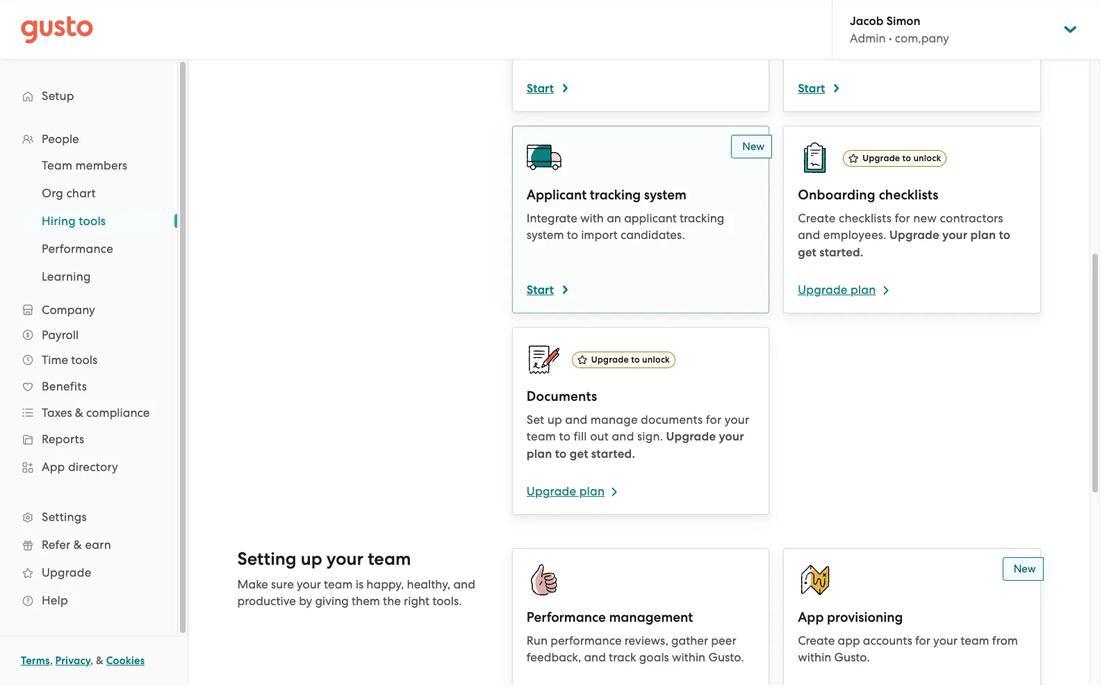 Task type: vqa. For each thing, say whether or not it's contained in the screenshot.
ALREADY
no



Task type: locate. For each thing, give the bounding box(es) containing it.
list containing people
[[0, 127, 177, 615]]

import
[[581, 228, 618, 242]]

& for compliance
[[75, 406, 83, 420]]

unlock up documents
[[643, 355, 670, 365]]

employees.
[[824, 228, 887, 242]]

0 horizontal spatial unlock
[[643, 355, 670, 365]]

1 vertical spatial unlock
[[643, 355, 670, 365]]

compliance
[[86, 406, 150, 420]]

performance
[[551, 634, 622, 648]]

time
[[42, 353, 68, 367]]

1 vertical spatial upgrade to unlock
[[592, 355, 670, 365]]

create down onboarding
[[798, 211, 836, 225]]

1 , from the left
[[50, 655, 53, 668]]

up up by
[[301, 549, 323, 570]]

2 gusto. from the left
[[835, 651, 870, 665]]

1 horizontal spatial app
[[798, 610, 824, 626]]

create left app
[[798, 634, 835, 648]]

0 vertical spatial performance
[[42, 242, 113, 256]]

and left employees.
[[798, 228, 821, 242]]

0 horizontal spatial upgrade plan
[[527, 485, 605, 499]]

team
[[527, 430, 556, 444], [368, 549, 411, 570], [324, 578, 353, 592], [961, 634, 990, 648]]

0 horizontal spatial up
[[301, 549, 323, 570]]

& right taxes
[[75, 406, 83, 420]]

tools down org chart link
[[79, 214, 106, 228]]

app down reports
[[42, 460, 65, 474]]

team inside set up and manage documents for your team to fill out and sign.
[[527, 430, 556, 444]]

& inside dropdown button
[[75, 406, 83, 420]]

to down integrate
[[567, 228, 579, 242]]

to inside integrate with an applicant tracking system to import candidates.
[[567, 228, 579, 242]]

create checklists for new contractors and employees.
[[798, 211, 1004, 242]]

0 horizontal spatial app
[[42, 460, 65, 474]]

tools inside hiring tools link
[[79, 214, 106, 228]]

up inside set up and manage documents for your team to fill out and sign.
[[548, 413, 563, 427]]

1 horizontal spatial unlock
[[914, 153, 942, 163]]

your inside 'conduct background checks as part of your hiring process.'
[[527, 46, 551, 60]]

1 horizontal spatial upgrade to unlock
[[863, 153, 942, 163]]

for inside create checklists for new contractors and employees.
[[895, 211, 911, 225]]

and down "manage"
[[612, 430, 635, 444]]

people button
[[14, 127, 163, 152]]

for right documents
[[706, 413, 722, 427]]

hiring
[[554, 46, 586, 60]]

upgrade plan
[[798, 283, 877, 297], [527, 485, 605, 499]]

is
[[356, 578, 364, 592]]

learning
[[42, 270, 91, 284]]

& left earn
[[74, 538, 82, 552]]

1 create from the top
[[798, 211, 836, 225]]

1 horizontal spatial upgrade your plan to get started.
[[798, 228, 1011, 260]]

2 within from the left
[[798, 651, 832, 665]]

performance up performance
[[527, 610, 606, 626]]

list containing team members
[[0, 152, 177, 291]]

checklists inside create checklists for new contractors and employees.
[[839, 211, 892, 225]]

hire.
[[930, 46, 954, 60]]

0 vertical spatial new
[[743, 140, 765, 153]]

org
[[42, 186, 63, 200]]

time tools button
[[14, 348, 163, 373]]

1 gusto. from the left
[[709, 651, 744, 665]]

tracking
[[590, 187, 641, 203], [680, 211, 725, 225]]

members
[[76, 159, 128, 172]]

goals
[[640, 651, 670, 665]]

0 horizontal spatial ,
[[50, 655, 53, 668]]

system inside integrate with an applicant tracking system to import candidates.
[[527, 228, 564, 242]]

started. for documents
[[592, 447, 636, 462]]

settings
[[42, 510, 87, 524]]

people
[[42, 132, 79, 146]]

and inside create checklists for new contractors and employees.
[[798, 228, 821, 242]]

candidates.
[[621, 228, 685, 242]]

performance inside list
[[42, 242, 113, 256]]

1 vertical spatial get
[[570, 447, 589, 462]]

within
[[672, 651, 706, 665], [798, 651, 832, 665]]

0 vertical spatial get
[[798, 245, 817, 260]]

1 vertical spatial started.
[[592, 447, 636, 462]]

setting up your team
[[237, 549, 411, 570]]

1 vertical spatial for
[[706, 413, 722, 427]]

0 vertical spatial unlock
[[914, 153, 942, 163]]

plan down 'out'
[[580, 485, 605, 499]]

, left cookies button
[[91, 655, 93, 668]]

get down fill at the right of page
[[570, 447, 589, 462]]

upgrade your plan to get started. for documents
[[527, 430, 745, 462]]

and down performance
[[584, 651, 606, 665]]

gusto. down peer in the bottom right of the page
[[709, 651, 744, 665]]

company
[[42, 303, 95, 317]]

1 horizontal spatial gusto.
[[835, 651, 870, 665]]

terms link
[[21, 655, 50, 668]]

unlock up the "new"
[[914, 153, 942, 163]]

1 vertical spatial app
[[798, 610, 824, 626]]

0 vertical spatial tools
[[79, 214, 106, 228]]

gather
[[672, 634, 709, 648]]

chart
[[66, 186, 96, 200]]

tools inside time tools dropdown button
[[71, 353, 97, 367]]

customized
[[829, 29, 891, 43]]

1 horizontal spatial system
[[644, 187, 687, 203]]

1 horizontal spatial new
[[1014, 563, 1037, 576]]

start
[[527, 81, 554, 96], [798, 81, 826, 96], [527, 283, 554, 298]]

team left from
[[961, 634, 990, 648]]

healthy,
[[407, 578, 451, 592]]

unlock
[[914, 153, 942, 163], [643, 355, 670, 365]]

taxes & compliance
[[42, 406, 150, 420]]

checklists
[[879, 187, 939, 203], [839, 211, 892, 225]]

system down integrate
[[527, 228, 564, 242]]

performance
[[42, 242, 113, 256], [527, 610, 606, 626]]

0 horizontal spatial upgrade your plan to get started.
[[527, 430, 745, 462]]

0 horizontal spatial new
[[743, 140, 765, 153]]

new
[[914, 211, 938, 225]]

1 horizontal spatial tracking
[[680, 211, 725, 225]]

1 horizontal spatial performance
[[527, 610, 606, 626]]

checklists up the "new"
[[879, 187, 939, 203]]

up right the "set"
[[548, 413, 563, 427]]

1 horizontal spatial started.
[[820, 245, 864, 260]]

within inside the create app accounts for your team from within gusto.
[[798, 651, 832, 665]]

candidates
[[798, 46, 860, 60]]

0 vertical spatial upgrade plan
[[798, 283, 877, 297]]

upgrade your plan to get started. down the "new"
[[798, 228, 1011, 260]]

1 vertical spatial new
[[1014, 563, 1037, 576]]

0 vertical spatial &
[[75, 406, 83, 420]]

1 vertical spatial &
[[74, 538, 82, 552]]

1 horizontal spatial within
[[798, 651, 832, 665]]

performance down hiring tools
[[42, 242, 113, 256]]

started. down employees.
[[820, 245, 864, 260]]

team members
[[42, 159, 128, 172]]

directory
[[68, 460, 118, 474]]

1 horizontal spatial up
[[548, 413, 563, 427]]

1 horizontal spatial for
[[895, 211, 911, 225]]

performance management
[[527, 610, 694, 626]]

gusto.
[[709, 651, 744, 665], [835, 651, 870, 665]]

upgrade down employees.
[[798, 283, 848, 297]]

setup link
[[14, 83, 163, 108]]

gusto. down app
[[835, 651, 870, 665]]

privacy link
[[55, 655, 91, 668]]

start for conduct background checks as part of your hiring process.
[[527, 81, 554, 96]]

create
[[798, 211, 836, 225], [798, 634, 835, 648]]

upgrade to unlock up onboarding checklists
[[863, 153, 942, 163]]

system
[[644, 187, 687, 203], [527, 228, 564, 242]]

and up fill at the right of page
[[566, 413, 588, 427]]

onboarding
[[798, 187, 876, 203]]

privacy
[[55, 655, 91, 668]]

0 vertical spatial for
[[895, 211, 911, 225]]

for inside set up and manage documents for your team to fill out and sign.
[[706, 413, 722, 427]]

checklists up employees.
[[839, 211, 892, 225]]

system up applicant
[[644, 187, 687, 203]]

checklists for create
[[839, 211, 892, 225]]

0 horizontal spatial within
[[672, 651, 706, 665]]

1 horizontal spatial upgrade plan
[[798, 283, 877, 297]]

your inside make sure your team is happy, healthy, and productive by giving them the right tools.
[[297, 578, 321, 592]]

0 horizontal spatial tracking
[[590, 187, 641, 203]]

1 vertical spatial upgrade your plan to get started.
[[527, 430, 745, 462]]

tracking up an
[[590, 187, 641, 203]]

1 vertical spatial upgrade plan
[[527, 485, 605, 499]]

help link
[[14, 588, 163, 613]]

upgrade plan down employees.
[[798, 283, 877, 297]]

1 vertical spatial tools
[[71, 353, 97, 367]]

the
[[383, 595, 401, 608]]

send
[[798, 29, 826, 43]]

within down app provisioning
[[798, 651, 832, 665]]

1 vertical spatial system
[[527, 228, 564, 242]]

within down gather
[[672, 651, 706, 665]]

1 horizontal spatial ,
[[91, 655, 93, 668]]

0 horizontal spatial gusto.
[[709, 651, 744, 665]]

0 horizontal spatial performance
[[42, 242, 113, 256]]

create inside create checklists for new contractors and employees.
[[798, 211, 836, 225]]

upgrade your plan to get started. down "manage"
[[527, 430, 745, 462]]

0 horizontal spatial upgrade to unlock
[[592, 355, 670, 365]]

create inside the create app accounts for your team from within gusto.
[[798, 634, 835, 648]]

refer
[[42, 538, 70, 552]]

contractors
[[941, 211, 1004, 225]]

within inside run performance reviews, gather peer feedback, and track goals within gusto.
[[672, 651, 706, 665]]

to up onboarding checklists
[[903, 153, 912, 163]]

upgrade to unlock up "manage"
[[592, 355, 670, 365]]

1 vertical spatial performance
[[527, 610, 606, 626]]

for right accounts
[[916, 634, 931, 648]]

1 list from the top
[[0, 127, 177, 615]]

app
[[42, 460, 65, 474], [798, 610, 824, 626]]

hiring tools
[[42, 214, 106, 228]]

unlock for documents
[[643, 355, 670, 365]]

team down the "set"
[[527, 430, 556, 444]]

list
[[0, 127, 177, 615], [0, 152, 177, 291]]

2 horizontal spatial for
[[916, 634, 931, 648]]

upgrade plan down fill at the right of page
[[527, 485, 605, 499]]

0 vertical spatial upgrade to unlock
[[863, 153, 942, 163]]

1 horizontal spatial get
[[798, 245, 817, 260]]

0 horizontal spatial for
[[706, 413, 722, 427]]

admin
[[851, 31, 886, 45]]

manage
[[591, 413, 638, 427]]

0 vertical spatial started.
[[820, 245, 864, 260]]

home image
[[21, 16, 93, 43]]

team inside make sure your team is happy, healthy, and productive by giving them the right tools.
[[324, 578, 353, 592]]

1 vertical spatial checklists
[[839, 211, 892, 225]]

app left provisioning
[[798, 610, 824, 626]]

tracking right applicant
[[680, 211, 725, 225]]

0 horizontal spatial get
[[570, 447, 589, 462]]

taxes
[[42, 406, 72, 420]]

2 list from the top
[[0, 152, 177, 291]]

upgrade to unlock for onboarding checklists
[[863, 153, 942, 163]]

0 vertical spatial up
[[548, 413, 563, 427]]

0 horizontal spatial system
[[527, 228, 564, 242]]

and up tools.
[[454, 578, 476, 592]]

& left cookies button
[[96, 655, 104, 668]]

get down onboarding
[[798, 245, 817, 260]]

app provisioning
[[798, 610, 904, 626]]

out
[[591, 430, 609, 444]]

with
[[581, 211, 604, 225]]

1 within from the left
[[672, 651, 706, 665]]

and
[[798, 228, 821, 242], [566, 413, 588, 427], [612, 430, 635, 444], [454, 578, 476, 592], [584, 651, 606, 665]]

0 vertical spatial tracking
[[590, 187, 641, 203]]

0 horizontal spatial started.
[[592, 447, 636, 462]]

started. down 'out'
[[592, 447, 636, 462]]

team inside the create app accounts for your team from within gusto.
[[961, 634, 990, 648]]

0 vertical spatial checklists
[[879, 187, 939, 203]]

part
[[700, 29, 724, 43]]

0 vertical spatial create
[[798, 211, 836, 225]]

upgrade to unlock for documents
[[592, 355, 670, 365]]

team up the giving at left
[[324, 578, 353, 592]]

learning link
[[25, 264, 163, 289]]

upgrade down fill at the right of page
[[527, 485, 577, 499]]

like
[[895, 46, 913, 60]]

tools down payroll 'dropdown button'
[[71, 353, 97, 367]]

settings link
[[14, 505, 163, 530]]

, left privacy
[[50, 655, 53, 668]]

app inside list
[[42, 460, 65, 474]]

0 vertical spatial app
[[42, 460, 65, 474]]

upgrade down refer & earn
[[42, 566, 91, 580]]

applicant
[[625, 211, 677, 225]]

create for create app accounts for your team from within gusto.
[[798, 634, 835, 648]]

1 vertical spatial up
[[301, 549, 323, 570]]

to left fill at the right of page
[[559, 430, 571, 444]]

checklists for onboarding
[[879, 187, 939, 203]]

performance for performance management
[[527, 610, 606, 626]]

for left the "new"
[[895, 211, 911, 225]]

1 vertical spatial create
[[798, 634, 835, 648]]

2 create from the top
[[798, 634, 835, 648]]

provisioning
[[828, 610, 904, 626]]

2 vertical spatial for
[[916, 634, 931, 648]]

1 vertical spatial tracking
[[680, 211, 725, 225]]

0 vertical spatial upgrade your plan to get started.
[[798, 228, 1011, 260]]



Task type: describe. For each thing, give the bounding box(es) containing it.
right
[[404, 595, 430, 608]]

make
[[237, 578, 268, 592]]

app directory link
[[14, 455, 163, 480]]

payroll button
[[14, 323, 163, 348]]

make sure your team is happy, healthy, and productive by giving them the right tools.
[[237, 578, 476, 608]]

0 vertical spatial system
[[644, 187, 687, 203]]

tools for time tools
[[71, 353, 97, 367]]

reports link
[[14, 427, 163, 452]]

get for documents
[[570, 447, 589, 462]]

& for earn
[[74, 538, 82, 552]]

them
[[352, 595, 380, 608]]

your inside the create app accounts for your team from within gusto.
[[934, 634, 958, 648]]

terms , privacy , & cookies
[[21, 655, 145, 668]]

performance link
[[25, 236, 163, 261]]

taxes & compliance button
[[14, 401, 163, 426]]

gusto navigation element
[[0, 60, 177, 637]]

applicant
[[527, 187, 587, 203]]

onboarding checklists
[[798, 187, 939, 203]]

happy,
[[367, 578, 404, 592]]

to down com,pany
[[916, 46, 927, 60]]

app
[[838, 634, 861, 648]]

cookies
[[106, 655, 145, 668]]

offer
[[894, 29, 920, 43]]

reports
[[42, 433, 84, 446]]

and inside run performance reviews, gather peer feedback, and track goals within gusto.
[[584, 651, 606, 665]]

unlock for onboarding checklists
[[914, 153, 942, 163]]

reviews,
[[625, 634, 669, 648]]

documents
[[641, 413, 703, 427]]

team members link
[[25, 153, 163, 178]]

new for app provisioning
[[1014, 563, 1037, 576]]

upgrade plan for documents
[[527, 485, 605, 499]]

org chart link
[[25, 181, 163, 206]]

upgrade inside gusto navigation element
[[42, 566, 91, 580]]

•
[[889, 31, 893, 45]]

track
[[609, 651, 637, 665]]

new for applicant tracking system
[[743, 140, 765, 153]]

benefits link
[[14, 374, 163, 399]]

app for app provisioning
[[798, 610, 824, 626]]

run performance reviews, gather peer feedback, and track goals within gusto.
[[527, 634, 744, 665]]

for inside the create app accounts for your team from within gusto.
[[916, 634, 931, 648]]

upgrade link
[[14, 561, 163, 586]]

create app accounts for your team from within gusto.
[[798, 634, 1019, 665]]

plan down contractors on the right top
[[971, 228, 997, 243]]

as
[[685, 29, 697, 43]]

peer
[[712, 634, 737, 648]]

gusto. inside the create app accounts for your team from within gusto.
[[835, 651, 870, 665]]

and inside make sure your team is happy, healthy, and productive by giving them the right tools.
[[454, 578, 476, 592]]

start for send customized offer letters to candidates you'd like to hire.
[[798, 81, 826, 96]]

from
[[993, 634, 1019, 648]]

get for onboarding checklists
[[798, 245, 817, 260]]

giving
[[315, 595, 349, 608]]

earn
[[85, 538, 111, 552]]

plan down the "set"
[[527, 447, 553, 462]]

team up happy,
[[368, 549, 411, 570]]

setup
[[42, 89, 74, 103]]

integrate with an applicant tracking system to import candidates.
[[527, 211, 725, 242]]

set up and manage documents for your team to fill out and sign.
[[527, 413, 750, 444]]

plan down employees.
[[851, 283, 877, 297]]

productive
[[237, 595, 296, 608]]

refer & earn link
[[14, 533, 163, 558]]

to down documents
[[555, 447, 567, 462]]

to down contractors on the right top
[[1000, 228, 1011, 243]]

app for app directory
[[42, 460, 65, 474]]

terms
[[21, 655, 50, 668]]

refer & earn
[[42, 538, 111, 552]]

conduct
[[527, 29, 574, 43]]

run
[[527, 634, 548, 648]]

sign.
[[638, 430, 664, 444]]

tools.
[[433, 595, 462, 608]]

documents
[[527, 389, 598, 405]]

applicant tracking system
[[527, 187, 687, 203]]

you'd
[[863, 46, 892, 60]]

cookies button
[[106, 653, 145, 670]]

accounts
[[864, 634, 913, 648]]

time tools
[[42, 353, 97, 367]]

feedback,
[[527, 651, 582, 665]]

your inside set up and manage documents for your team to fill out and sign.
[[725, 413, 750, 427]]

conduct background checks as part of your hiring process.
[[527, 29, 738, 60]]

of
[[727, 29, 738, 43]]

performance for performance
[[42, 242, 113, 256]]

tools for hiring tools
[[79, 214, 106, 228]]

up for set
[[548, 413, 563, 427]]

2 vertical spatial &
[[96, 655, 104, 668]]

payroll
[[42, 328, 79, 342]]

upgrade down documents
[[667, 430, 716, 444]]

upgrade up onboarding checklists
[[863, 153, 901, 163]]

jacob
[[851, 14, 884, 29]]

up for setting
[[301, 549, 323, 570]]

upgrade up "manage"
[[592, 355, 629, 365]]

hiring tools link
[[25, 209, 163, 234]]

to right letters
[[960, 29, 971, 43]]

upgrade down the "new"
[[890, 228, 940, 243]]

tracking inside integrate with an applicant tracking system to import candidates.
[[680, 211, 725, 225]]

checks
[[646, 29, 682, 43]]

2 , from the left
[[91, 655, 93, 668]]

create for create checklists for new contractors and employees.
[[798, 211, 836, 225]]

started. for onboarding checklists
[[820, 245, 864, 260]]

background
[[576, 29, 643, 43]]

letters
[[923, 29, 957, 43]]

management
[[609, 610, 694, 626]]

sure
[[271, 578, 294, 592]]

set
[[527, 413, 545, 427]]

upgrade plan for onboarding checklists
[[798, 283, 877, 297]]

app directory
[[42, 460, 118, 474]]

gusto. inside run performance reviews, gather peer feedback, and track goals within gusto.
[[709, 651, 744, 665]]

process.
[[589, 46, 633, 60]]

to up "manage"
[[632, 355, 640, 365]]

by
[[299, 595, 313, 608]]

to inside set up and manage documents for your team to fill out and sign.
[[559, 430, 571, 444]]

help
[[42, 594, 68, 608]]

an
[[607, 211, 622, 225]]

upgrade your plan to get started. for onboarding checklists
[[798, 228, 1011, 260]]



